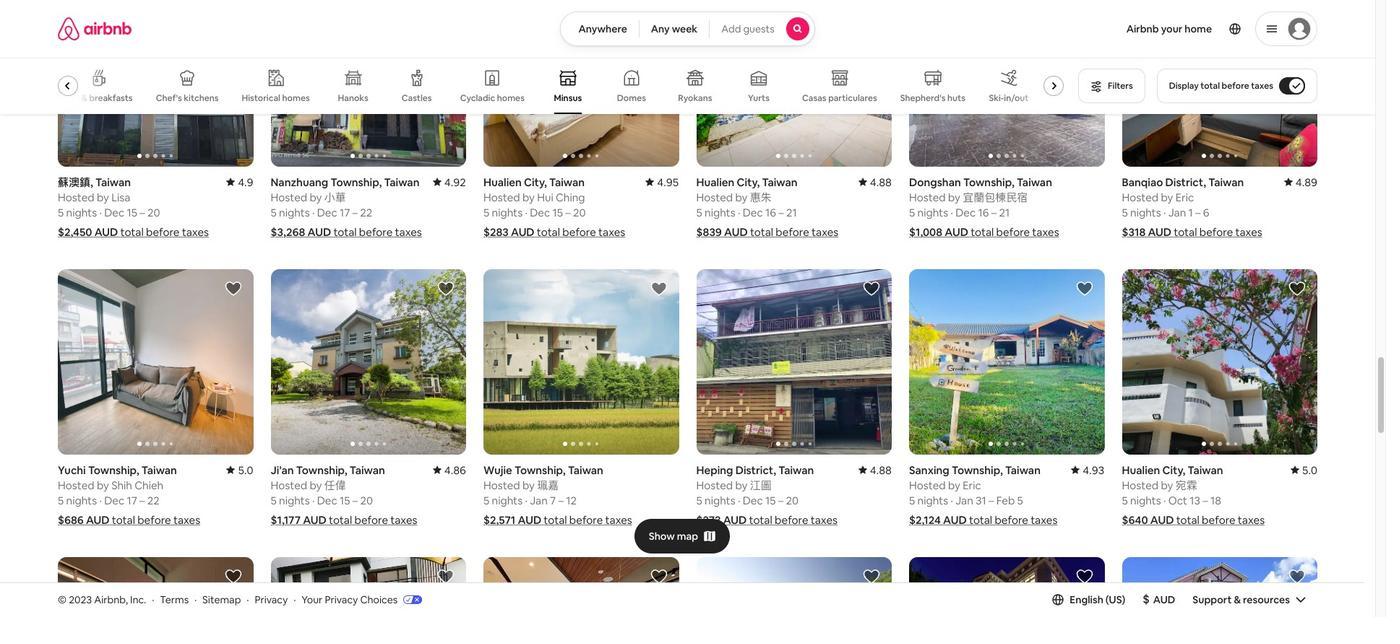 Task type: locate. For each thing, give the bounding box(es) containing it.
hualien
[[484, 175, 522, 189], [696, 175, 735, 189], [1122, 464, 1160, 478]]

1 5.0 from the left
[[238, 464, 253, 478]]

5 for banqiao district, taiwan hosted by eric 5 nights · jan 1 – 6 $318 aud total before taxes
[[1122, 206, 1128, 220]]

total down 任偉
[[329, 514, 352, 527]]

15 down 江圖
[[765, 494, 776, 508]]

nights for wujie township, taiwan hosted by 珮嘉 5 nights · jan 7 – 12 $2,571 aud total before taxes
[[492, 494, 523, 508]]

taxes inside the 蘇澳鎮, taiwan hosted by lisa 5 nights · dec 15 – 20 $2,450 aud total before taxes
[[182, 225, 209, 239]]

1 horizontal spatial privacy
[[325, 594, 358, 607]]

by inside dongshan township, taiwan hosted by 宜蘭包棟民宿 5 nights · dec 16 – 21 $1,008 aud total before taxes
[[948, 191, 961, 204]]

hualien city, taiwan hosted by hui ching 5 nights · dec 15 – 20 $283 aud total before taxes
[[484, 175, 625, 239]]

by left shih
[[97, 479, 109, 493]]

5 up $2,124 aud
[[909, 494, 915, 508]]

2 4.88 out of 5 average rating image from the top
[[859, 464, 892, 478]]

– for hualien city, taiwan hosted by 宛霖 5 nights · oct 13 – 18 $640 aud total before taxes
[[1203, 494, 1208, 508]]

5 for dongshan township, taiwan hosted by 宜蘭包棟民宿 5 nights · dec 16 – 21 $1,008 aud total before taxes
[[909, 206, 915, 220]]

nights for heping district, taiwan hosted by 江圖 5 nights · dec 15 – 20 $273 aud total before taxes
[[705, 494, 736, 508]]

4.88
[[870, 175, 892, 189], [870, 464, 892, 478]]

1 horizontal spatial 21
[[999, 206, 1010, 220]]

by up oct
[[1161, 479, 1173, 493]]

hosted down wujie
[[484, 479, 520, 493]]

township, up 31
[[952, 464, 1003, 478]]

township, up 宜蘭包棟民宿
[[963, 175, 1015, 189]]

minsus
[[554, 93, 582, 104]]

& for support
[[1234, 594, 1241, 607]]

1 horizontal spatial 22
[[360, 206, 372, 220]]

5 up the $640 aud
[[1122, 494, 1128, 508]]

city, inside hualien city, taiwan hosted by hui ching 5 nights · dec 15 – 20 $283 aud total before taxes
[[524, 175, 547, 189]]

1 vertical spatial district,
[[736, 464, 776, 478]]

yuchi
[[58, 464, 86, 478]]

township, up shih
[[88, 464, 139, 478]]

dec
[[104, 206, 124, 220], [317, 206, 337, 220], [530, 206, 550, 220], [743, 206, 763, 220], [956, 206, 976, 220], [104, 494, 124, 508], [317, 494, 337, 508], [743, 494, 763, 508]]

1 horizontal spatial district,
[[1166, 175, 1206, 189]]

5
[[58, 206, 64, 220], [271, 206, 277, 220], [484, 206, 490, 220], [696, 206, 702, 220], [909, 206, 915, 220], [1122, 206, 1128, 220], [58, 494, 64, 508], [271, 494, 277, 508], [484, 494, 490, 508], [696, 494, 702, 508], [909, 494, 915, 508], [1017, 494, 1023, 508], [1122, 494, 1128, 508]]

eric up 31
[[963, 479, 981, 493]]

hualien inside hualien city, taiwan hosted by hui ching 5 nights · dec 15 – 20 $283 aud total before taxes
[[484, 175, 522, 189]]

township, up 珮嘉
[[515, 464, 566, 478]]

ski-in/out
[[989, 93, 1029, 104]]

add to wishlist: ji'an township, taiwan image
[[863, 569, 880, 586]]

nights inside the 蘇澳鎮, taiwan hosted by lisa 5 nights · dec 15 – 20 $2,450 aud total before taxes
[[66, 206, 97, 220]]

0 horizontal spatial 21
[[786, 206, 797, 220]]

hosted inside sanxing township, taiwan hosted by eric 5 nights · jan 31 – feb 5 $2,124 aud total before taxes
[[909, 479, 946, 493]]

before
[[1222, 80, 1249, 92], [146, 225, 180, 239], [359, 225, 393, 239], [563, 225, 596, 239], [776, 225, 809, 239], [996, 225, 1030, 239], [1200, 225, 1233, 239], [137, 514, 171, 527], [355, 514, 388, 527], [569, 514, 603, 527], [775, 514, 808, 527], [995, 514, 1028, 527], [1202, 514, 1236, 527]]

dec down 任偉
[[317, 494, 337, 508]]

$283 aud
[[484, 225, 535, 239]]

hosted down banqiao
[[1122, 191, 1159, 204]]

homes
[[282, 92, 310, 104], [497, 93, 525, 104]]

before inside hualien city, taiwan hosted by 宛霖 5 nights · oct 13 – 18 $640 aud total before taxes
[[1202, 514, 1236, 527]]

total down 小華
[[333, 225, 357, 239]]

· right the inc.
[[152, 594, 154, 607]]

hosted inside ji'an township, taiwan hosted by 任偉 5 nights · dec 15 – 20 $1,177 aud total before taxes
[[271, 479, 307, 493]]

None search field
[[560, 12, 815, 46]]

1 vertical spatial &
[[1234, 594, 1241, 607]]

22 inside nanzhuang township, taiwan hosted by 小華 5 nights · dec 17 – 22 $3,268 aud total before taxes
[[360, 206, 372, 220]]

by inside the hualien city, taiwan hosted by 惠朱 5 nights · dec 16 – 21 $839 aud total before taxes
[[735, 191, 748, 204]]

nights inside dongshan township, taiwan hosted by 宜蘭包棟民宿 5 nights · dec 16 – 21 $1,008 aud total before taxes
[[918, 206, 948, 220]]

15 inside ji'an township, taiwan hosted by 任偉 5 nights · dec 15 – 20 $1,177 aud total before taxes
[[340, 494, 350, 508]]

6
[[1203, 206, 1210, 220]]

4.88 out of 5 average rating image
[[859, 175, 892, 189], [859, 464, 892, 478]]

· up the $839 aud
[[738, 206, 740, 220]]

2023
[[69, 594, 92, 607]]

hosted for wujie township, taiwan hosted by 珮嘉 5 nights · jan 7 – 12 $2,571 aud total before taxes
[[484, 479, 520, 493]]

0 horizontal spatial jan
[[530, 494, 548, 508]]

0 horizontal spatial 22
[[147, 494, 160, 508]]

eric for 1
[[1176, 191, 1194, 204]]

total right display
[[1201, 80, 1220, 92]]

0 horizontal spatial privacy
[[255, 594, 288, 607]]

hualien inside the hualien city, taiwan hosted by 惠朱 5 nights · dec 16 – 21 $839 aud total before taxes
[[696, 175, 735, 189]]

· inside the 蘇澳鎮, taiwan hosted by lisa 5 nights · dec 15 – 20 $2,450 aud total before taxes
[[99, 206, 102, 220]]

add to wishlist: hualien city, taiwan image for 5.0
[[1289, 280, 1306, 298]]

4.88 for heping district, taiwan hosted by 江圖 5 nights · dec 15 – 20 $273 aud total before taxes
[[870, 464, 892, 478]]

5 inside hualien city, taiwan hosted by 宛霖 5 nights · oct 13 – 18 $640 aud total before taxes
[[1122, 494, 1128, 508]]

· inside hualien city, taiwan hosted by 宛霖 5 nights · oct 13 – 18 $640 aud total before taxes
[[1164, 494, 1166, 508]]

by left 任偉
[[310, 479, 322, 493]]

lisa
[[111, 191, 130, 204]]

hualien right '4.93'
[[1122, 464, 1160, 478]]

hosted down ji'an in the left of the page
[[271, 479, 307, 493]]

taxes inside wujie township, taiwan hosted by 珮嘉 5 nights · jan 7 – 12 $2,571 aud total before taxes
[[605, 514, 632, 527]]

· up $283 aud
[[525, 206, 528, 220]]

total down 宜蘭包棟民宿
[[971, 225, 994, 239]]

5 inside heping district, taiwan hosted by 江圖 5 nights · dec 15 – 20 $273 aud total before taxes
[[696, 494, 702, 508]]

before inside heping district, taiwan hosted by 江圖 5 nights · dec 15 – 20 $273 aud total before taxes
[[775, 514, 808, 527]]

0 vertical spatial eric
[[1176, 191, 1194, 204]]

city, inside hualien city, taiwan hosted by 宛霖 5 nights · oct 13 – 18 $640 aud total before taxes
[[1163, 464, 1186, 478]]

0 horizontal spatial homes
[[282, 92, 310, 104]]

nights for ji'an township, taiwan hosted by 任偉 5 nights · dec 15 – 20 $1,177 aud total before taxes
[[279, 494, 310, 508]]

– for sanxing township, taiwan hosted by eric 5 nights · jan 31 – feb 5 $2,124 aud total before taxes
[[989, 494, 994, 508]]

nights up $273 aud at the bottom right
[[705, 494, 736, 508]]

1 horizontal spatial 17
[[340, 206, 350, 220]]

nights up the $640 aud
[[1130, 494, 1161, 508]]

dec down hui
[[530, 206, 550, 220]]

16 for 宜蘭包棟民宿
[[978, 206, 989, 220]]

1 vertical spatial 4.88
[[870, 464, 892, 478]]

any
[[651, 22, 670, 35]]

by inside heping district, taiwan hosted by 江圖 5 nights · dec 15 – 20 $273 aud total before taxes
[[735, 479, 748, 493]]

&
[[81, 93, 87, 104], [1234, 594, 1241, 607]]

1 horizontal spatial eric
[[1176, 191, 1194, 204]]

hualien for hualien city, taiwan hosted by 宛霖 5 nights · oct 13 – 18 $640 aud total before taxes
[[1122, 464, 1160, 478]]

17 down shih
[[127, 494, 137, 508]]

1 vertical spatial 17
[[127, 494, 137, 508]]

· left oct
[[1164, 494, 1166, 508]]

dec inside dongshan township, taiwan hosted by 宜蘭包棟民宿 5 nights · dec 16 – 21 $1,008 aud total before taxes
[[956, 206, 976, 220]]

nights up $1,177 aud
[[279, 494, 310, 508]]

taiwan for heping district, taiwan hosted by 江圖 5 nights · dec 15 – 20 $273 aud total before taxes
[[779, 464, 814, 478]]

1 vertical spatial eric
[[963, 479, 981, 493]]

21
[[786, 206, 797, 220], [999, 206, 1010, 220]]

township, inside dongshan township, taiwan hosted by 宜蘭包棟民宿 5 nights · dec 16 – 21 $1,008 aud total before taxes
[[963, 175, 1015, 189]]

privacy
[[255, 594, 288, 607], [325, 594, 358, 607]]

– inside heping district, taiwan hosted by 江圖 5 nights · dec 15 – 20 $273 aud total before taxes
[[778, 494, 784, 508]]

15
[[127, 206, 137, 220], [553, 206, 563, 220], [340, 494, 350, 508], [765, 494, 776, 508]]

yuchi township, taiwan hosted by shih chieh 5 nights · dec 17 – 22 $686 aud total before taxes
[[58, 464, 200, 527]]

2 4.88 from the top
[[870, 464, 892, 478]]

20
[[147, 206, 160, 220], [573, 206, 586, 220], [360, 494, 373, 508], [786, 494, 799, 508]]

$273 aud
[[696, 514, 747, 527]]

17 inside nanzhuang township, taiwan hosted by 小華 5 nights · dec 17 – 22 $3,268 aud total before taxes
[[340, 206, 350, 220]]

1 horizontal spatial jan
[[956, 494, 973, 508]]

1 horizontal spatial add to wishlist: hualien city, taiwan image
[[1289, 280, 1306, 298]]

banqiao district, taiwan hosted by eric 5 nights · jan 1 – 6 $318 aud total before taxes
[[1122, 175, 1263, 239]]

5 for sanxing township, taiwan hosted by eric 5 nights · jan 31 – feb 5 $2,124 aud total before taxes
[[909, 494, 915, 508]]

4.86 out of 5 average rating image
[[433, 464, 466, 478]]

taiwan for hualien city, taiwan hosted by 宛霖 5 nights · oct 13 – 18 $640 aud total before taxes
[[1188, 464, 1223, 478]]

hosted inside wujie township, taiwan hosted by 珮嘉 5 nights · jan 7 – 12 $2,571 aud total before taxes
[[484, 479, 520, 493]]

$2,571 aud
[[484, 514, 541, 527]]

by for dongshan township, taiwan hosted by 宜蘭包棟民宿 5 nights · dec 16 – 21 $1,008 aud total before taxes
[[948, 191, 961, 204]]

17
[[340, 206, 350, 220], [127, 494, 137, 508]]

by left lisa
[[97, 191, 109, 204]]

5 inside ji'an township, taiwan hosted by 任偉 5 nights · dec 15 – 20 $1,177 aud total before taxes
[[271, 494, 277, 508]]

4.88 left dongshan
[[870, 175, 892, 189]]

5 up the $839 aud
[[696, 206, 702, 220]]

dec inside ji'an township, taiwan hosted by 任偉 5 nights · dec 15 – 20 $1,177 aud total before taxes
[[317, 494, 337, 508]]

total inside heping district, taiwan hosted by 江圖 5 nights · dec 15 – 20 $273 aud total before taxes
[[749, 514, 772, 527]]

0 vertical spatial 4.88
[[870, 175, 892, 189]]

jan for 1
[[1169, 206, 1186, 220]]

0 vertical spatial add to wishlist: hualien city, taiwan image
[[650, 0, 668, 9]]

nights inside heping district, taiwan hosted by 江圖 5 nights · dec 15 – 20 $273 aud total before taxes
[[705, 494, 736, 508]]

add to wishlist: sanxing township, taiwan image
[[1076, 280, 1093, 298]]

nights up $686 aud
[[66, 494, 97, 508]]

nights up $3,268 aud
[[279, 206, 310, 220]]

privacy right your
[[325, 594, 358, 607]]

1 16 from the left
[[765, 206, 776, 220]]

·
[[99, 206, 102, 220], [312, 206, 315, 220], [525, 206, 528, 220], [738, 206, 740, 220], [951, 206, 953, 220], [1164, 206, 1166, 220], [99, 494, 102, 508], [312, 494, 315, 508], [525, 494, 528, 508], [738, 494, 740, 508], [951, 494, 953, 508], [1164, 494, 1166, 508], [152, 594, 154, 607], [194, 594, 197, 607], [247, 594, 249, 607], [294, 594, 296, 607]]

total down hui
[[537, 225, 560, 239]]

hosted for dongshan township, taiwan hosted by 宜蘭包棟民宿 5 nights · dec 16 – 21 $1,008 aud total before taxes
[[909, 191, 946, 204]]

your
[[1161, 22, 1183, 35]]

hualien right the 4.95 in the left of the page
[[696, 175, 735, 189]]

english
[[1070, 594, 1104, 607]]

district, inside the banqiao district, taiwan hosted by eric 5 nights · jan 1 – 6 $318 aud total before taxes
[[1166, 175, 1206, 189]]

eric inside the banqiao district, taiwan hosted by eric 5 nights · jan 1 – 6 $318 aud total before taxes
[[1176, 191, 1194, 204]]

– for ji'an township, taiwan hosted by 任偉 5 nights · dec 15 – 20 $1,177 aud total before taxes
[[352, 494, 358, 508]]

hosted down 蘇澳鎮, on the top left
[[58, 191, 94, 204]]

by for ji'an township, taiwan hosted by 任偉 5 nights · dec 15 – 20 $1,177 aud total before taxes
[[310, 479, 322, 493]]

1 privacy from the left
[[255, 594, 288, 607]]

nights inside ji'an township, taiwan hosted by 任偉 5 nights · dec 15 – 20 $1,177 aud total before taxes
[[279, 494, 310, 508]]

– inside the hualien city, taiwan hosted by 惠朱 5 nights · dec 16 – 21 $839 aud total before taxes
[[779, 206, 784, 220]]

· up $686 aud
[[99, 494, 102, 508]]

2 21 from the left
[[999, 206, 1010, 220]]

4.9 out of 5 average rating image
[[226, 175, 253, 189]]

0 vertical spatial &
[[81, 93, 87, 104]]

dec down 江圖
[[743, 494, 763, 508]]

4.92
[[444, 175, 466, 189]]

show map button
[[634, 519, 730, 554]]

taiwan for yuchi township, taiwan hosted by shih chieh 5 nights · dec 17 – 22 $686 aud total before taxes
[[142, 464, 177, 478]]

0 horizontal spatial 16
[[765, 206, 776, 220]]

taiwan inside "yuchi township, taiwan hosted by shih chieh 5 nights · dec 17 – 22 $686 aud total before taxes"
[[142, 464, 177, 478]]

· up $273 aud at the bottom right
[[738, 494, 740, 508]]

city, for 宛霖
[[1163, 464, 1186, 478]]

hosted inside hualien city, taiwan hosted by hui ching 5 nights · dec 15 – 20 $283 aud total before taxes
[[484, 191, 520, 204]]

5 up $3,268 aud
[[271, 206, 277, 220]]

0 horizontal spatial city,
[[524, 175, 547, 189]]

taiwan for hualien city, taiwan hosted by 惠朱 5 nights · dec 16 – 21 $839 aud total before taxes
[[762, 175, 798, 189]]

1 vertical spatial 4.88 out of 5 average rating image
[[859, 464, 892, 478]]

hosted up $283 aud
[[484, 191, 520, 204]]

township, for 小華
[[331, 175, 382, 189]]

hosted up the $640 aud
[[1122, 479, 1159, 493]]

by inside hualien city, taiwan hosted by 宛霖 5 nights · oct 13 – 18 $640 aud total before taxes
[[1161, 479, 1173, 493]]

4.92 out of 5 average rating image
[[433, 175, 466, 189]]

nights inside hualien city, taiwan hosted by 宛霖 5 nights · oct 13 – 18 $640 aud total before taxes
[[1130, 494, 1161, 508]]

district, for eric
[[1166, 175, 1206, 189]]

add to wishlist: yuanshan township, taiwan image
[[224, 569, 242, 586]]

5 up $283 aud
[[484, 206, 490, 220]]

add to wishlist: hualien city, taiwan image
[[650, 0, 668, 9], [1289, 280, 1306, 298]]

hosted for sanxing township, taiwan hosted by eric 5 nights · jan 31 – feb 5 $2,124 aud total before taxes
[[909, 479, 946, 493]]

terms · sitemap · privacy ·
[[160, 594, 296, 607]]

1 horizontal spatial 16
[[978, 206, 989, 220]]

hosted for heping district, taiwan hosted by 江圖 5 nights · dec 15 – 20 $273 aud total before taxes
[[696, 479, 733, 493]]

nights up $2,124 aud
[[918, 494, 948, 508]]

4.9
[[238, 175, 253, 189]]

yurts
[[748, 93, 770, 104]]

2 horizontal spatial jan
[[1169, 206, 1186, 220]]

hosted down nanzhuang
[[271, 191, 307, 204]]

22 inside "yuchi township, taiwan hosted by shih chieh 5 nights · dec 17 – 22 $686 aud total before taxes"
[[147, 494, 160, 508]]

nights up $283 aud
[[492, 206, 523, 220]]

16 down 宜蘭包棟民宿
[[978, 206, 989, 220]]

add to wishlist: ji'an township, taiwan image
[[437, 280, 455, 298]]

by for banqiao district, taiwan hosted by eric 5 nights · jan 1 – 6 $318 aud total before taxes
[[1161, 191, 1173, 204]]

1
[[1189, 206, 1193, 220]]

4.89 out of 5 average rating image
[[1284, 175, 1318, 189]]

taiwan inside sanxing township, taiwan hosted by eric 5 nights · jan 31 – feb 5 $2,124 aud total before taxes
[[1005, 464, 1041, 478]]

1 4.88 out of 5 average rating image from the top
[[859, 175, 892, 189]]

before inside the 蘇澳鎮, taiwan hosted by lisa 5 nights · dec 15 – 20 $2,450 aud total before taxes
[[146, 225, 180, 239]]

4.88 out of 5 average rating image left dongshan
[[859, 175, 892, 189]]

– inside hualien city, taiwan hosted by 宛霖 5 nights · oct 13 – 18 $640 aud total before taxes
[[1203, 494, 1208, 508]]

nights for hualien city, taiwan hosted by 宛霖 5 nights · oct 13 – 18 $640 aud total before taxes
[[1130, 494, 1161, 508]]

group
[[58, 0, 253, 167], [271, 0, 466, 167], [484, 0, 679, 167], [696, 0, 892, 167], [909, 0, 1105, 167], [1122, 0, 1318, 167], [58, 58, 1070, 114], [58, 269, 253, 455], [271, 269, 466, 455], [484, 269, 679, 455], [696, 269, 892, 455], [909, 269, 1105, 455], [1122, 269, 1318, 455], [58, 558, 253, 618], [271, 558, 466, 618], [484, 558, 679, 618], [696, 558, 892, 618], [909, 558, 1105, 618], [1122, 558, 1318, 618]]

total down lisa
[[120, 225, 144, 239]]

total down 13
[[1176, 514, 1200, 527]]

21 inside the hualien city, taiwan hosted by 惠朱 5 nights · dec 16 – 21 $839 aud total before taxes
[[786, 206, 797, 220]]

jan for 31
[[956, 494, 973, 508]]

5 inside wujie township, taiwan hosted by 珮嘉 5 nights · jan 7 – 12 $2,571 aud total before taxes
[[484, 494, 490, 508]]

jan inside wujie township, taiwan hosted by 珮嘉 5 nights · jan 7 – 12 $2,571 aud total before taxes
[[530, 494, 548, 508]]

2 horizontal spatial hualien
[[1122, 464, 1160, 478]]

jan left 7
[[530, 494, 548, 508]]

0 horizontal spatial &
[[81, 93, 87, 104]]

district, inside heping district, taiwan hosted by 江圖 5 nights · dec 15 – 20 $273 aud total before taxes
[[736, 464, 776, 478]]

5 inside the 蘇澳鎮, taiwan hosted by lisa 5 nights · dec 15 – 20 $2,450 aud total before taxes
[[58, 206, 64, 220]]

0 horizontal spatial 17
[[127, 494, 137, 508]]

· left 1
[[1164, 206, 1166, 220]]

filters button
[[1078, 69, 1145, 103]]

1 vertical spatial 22
[[147, 494, 160, 508]]

township, up 小華
[[331, 175, 382, 189]]

· inside sanxing township, taiwan hosted by eric 5 nights · jan 31 – feb 5 $2,124 aud total before taxes
[[951, 494, 953, 508]]

0 horizontal spatial eric
[[963, 479, 981, 493]]

4.88 out of 5 average rating image for hualien city, taiwan hosted by 惠朱 5 nights · dec 16 – 21 $839 aud total before taxes
[[859, 175, 892, 189]]

taiwan inside dongshan township, taiwan hosted by 宜蘭包棟民宿 5 nights · dec 16 – 21 $1,008 aud total before taxes
[[1017, 175, 1052, 189]]

taxes inside "yuchi township, taiwan hosted by shih chieh 5 nights · dec 17 – 22 $686 aud total before taxes"
[[173, 514, 200, 527]]

5 up the "$2,450 aud"
[[58, 206, 64, 220]]

week
[[672, 22, 698, 35]]

· up $2,124 aud
[[951, 494, 953, 508]]

city, inside the hualien city, taiwan hosted by 惠朱 5 nights · dec 16 – 21 $839 aud total before taxes
[[737, 175, 760, 189]]

homes right the historical
[[282, 92, 310, 104]]

nights for sanxing township, taiwan hosted by eric 5 nights · jan 31 – feb 5 $2,124 aud total before taxes
[[918, 494, 948, 508]]

$1,177 aud
[[271, 514, 327, 527]]

1 vertical spatial add to wishlist: hualien city, taiwan image
[[1289, 280, 1306, 298]]

5.0
[[238, 464, 253, 478], [1302, 464, 1318, 478]]

taiwan inside the hualien city, taiwan hosted by 惠朱 5 nights · dec 16 – 21 $839 aud total before taxes
[[762, 175, 798, 189]]

hosted for nanzhuang township, taiwan hosted by 小華 5 nights · dec 17 – 22 $3,268 aud total before taxes
[[271, 191, 307, 204]]

1 4.88 from the top
[[870, 175, 892, 189]]

total down 江圖
[[749, 514, 772, 527]]

2 5.0 from the left
[[1302, 464, 1318, 478]]

nanzhuang
[[271, 175, 328, 189]]

taiwan inside wujie township, taiwan hosted by 珮嘉 5 nights · jan 7 – 12 $2,571 aud total before taxes
[[568, 464, 603, 478]]

0 vertical spatial 22
[[360, 206, 372, 220]]

by left 惠朱
[[735, 191, 748, 204]]

– inside "yuchi township, taiwan hosted by shih chieh 5 nights · dec 17 – 22 $686 aud total before taxes"
[[140, 494, 145, 508]]

by for heping district, taiwan hosted by 江圖 5 nights · dec 15 – 20 $273 aud total before taxes
[[735, 479, 748, 493]]

hosted down heping
[[696, 479, 733, 493]]

· inside nanzhuang township, taiwan hosted by 小華 5 nights · dec 17 – 22 $3,268 aud total before taxes
[[312, 206, 315, 220]]

by left 江圖
[[735, 479, 748, 493]]

5.0 for yuchi township, taiwan hosted by shih chieh 5 nights · dec 17 – 22 $686 aud total before taxes
[[238, 464, 253, 478]]

4.88 out of 5 average rating image left sanxing
[[859, 464, 892, 478]]

hosted inside "yuchi township, taiwan hosted by shih chieh 5 nights · dec 17 – 22 $686 aud total before taxes"
[[58, 479, 94, 493]]

chef's kitchens
[[156, 93, 219, 104]]

shepherd's huts
[[900, 92, 966, 104]]

1 horizontal spatial homes
[[497, 93, 525, 104]]

5 down wujie
[[484, 494, 490, 508]]

total down 7
[[544, 514, 567, 527]]

add to wishlist: shoufeng township, taiwan image
[[437, 569, 455, 586]]

1 horizontal spatial city,
[[737, 175, 760, 189]]

dec down 小華
[[317, 206, 337, 220]]

english (us) button
[[1053, 594, 1126, 607]]

hualien right 4.92
[[484, 175, 522, 189]]

– inside sanxing township, taiwan hosted by eric 5 nights · jan 31 – feb 5 $2,124 aud total before taxes
[[989, 494, 994, 508]]

0 horizontal spatial district,
[[736, 464, 776, 478]]

5 inside the hualien city, taiwan hosted by 惠朱 5 nights · dec 16 – 21 $839 aud total before taxes
[[696, 206, 702, 220]]

$2,450 aud
[[58, 225, 118, 239]]

– inside nanzhuang township, taiwan hosted by 小華 5 nights · dec 17 – 22 $3,268 aud total before taxes
[[352, 206, 358, 220]]

by inside the banqiao district, taiwan hosted by eric 5 nights · jan 1 – 6 $318 aud total before taxes
[[1161, 191, 1173, 204]]

oct
[[1169, 494, 1187, 508]]

hosted up the $839 aud
[[696, 191, 733, 204]]

eric inside sanxing township, taiwan hosted by eric 5 nights · jan 31 – feb 5 $2,124 aud total before taxes
[[963, 479, 981, 493]]

total down 惠朱
[[750, 225, 773, 239]]

by inside nanzhuang township, taiwan hosted by 小華 5 nights · dec 17 – 22 $3,268 aud total before taxes
[[310, 191, 322, 204]]

add to wishlist: wujie township, taiwan image
[[650, 280, 668, 298]]

taiwan for hualien city, taiwan hosted by hui ching 5 nights · dec 15 – 20 $283 aud total before taxes
[[549, 175, 585, 189]]

city, up 宛霖
[[1163, 464, 1186, 478]]

nights inside the hualien city, taiwan hosted by 惠朱 5 nights · dec 16 – 21 $839 aud total before taxes
[[705, 206, 736, 220]]

0 vertical spatial district,
[[1166, 175, 1206, 189]]

5 for hualien city, taiwan hosted by 惠朱 5 nights · dec 16 – 21 $839 aud total before taxes
[[696, 206, 702, 220]]

0 vertical spatial 4.88 out of 5 average rating image
[[859, 175, 892, 189]]

ching
[[556, 191, 585, 204]]

privacy left your
[[255, 594, 288, 607]]

5 up the $318 aud
[[1122, 206, 1128, 220]]

township, inside ji'an township, taiwan hosted by 任偉 5 nights · dec 15 – 20 $1,177 aud total before taxes
[[296, 464, 347, 478]]

$839 aud
[[696, 225, 748, 239]]

21 for 惠朱
[[786, 206, 797, 220]]

& right bed
[[81, 93, 87, 104]]

2 16 from the left
[[978, 206, 989, 220]]

5 inside dongshan township, taiwan hosted by 宜蘭包棟民宿 5 nights · dec 16 – 21 $1,008 aud total before taxes
[[909, 206, 915, 220]]

dongshan township, taiwan hosted by 宜蘭包棟民宿 5 nights · dec 16 – 21 $1,008 aud total before taxes
[[909, 175, 1059, 239]]

township, inside nanzhuang township, taiwan hosted by 小華 5 nights · dec 17 – 22 $3,268 aud total before taxes
[[331, 175, 382, 189]]

$1,008 aud
[[909, 225, 968, 239]]

2 horizontal spatial city,
[[1163, 464, 1186, 478]]

by left hui
[[523, 191, 535, 204]]

anywhere button
[[560, 12, 640, 46]]

– inside wujie township, taiwan hosted by 珮嘉 5 nights · jan 7 – 12 $2,571 aud total before taxes
[[558, 494, 564, 508]]

16 inside dongshan township, taiwan hosted by 宜蘭包棟民宿 5 nights · dec 16 – 21 $1,008 aud total before taxes
[[978, 206, 989, 220]]

hosted down yuchi
[[58, 479, 94, 493]]

1 21 from the left
[[786, 206, 797, 220]]

· inside dongshan township, taiwan hosted by 宜蘭包棟民宿 5 nights · dec 16 – 21 $1,008 aud total before taxes
[[951, 206, 953, 220]]

taxes
[[1251, 80, 1274, 92], [182, 225, 209, 239], [395, 225, 422, 239], [598, 225, 625, 239], [812, 225, 839, 239], [1032, 225, 1059, 239], [1236, 225, 1263, 239], [173, 514, 200, 527], [390, 514, 417, 527], [605, 514, 632, 527], [811, 514, 838, 527], [1031, 514, 1058, 527], [1238, 514, 1265, 527]]

taiwan inside hualien city, taiwan hosted by 宛霖 5 nights · oct 13 – 18 $640 aud total before taxes
[[1188, 464, 1223, 478]]

1 horizontal spatial &
[[1234, 594, 1241, 607]]

21 for 宜蘭包棟民宿
[[999, 206, 1010, 220]]

17 down 小華
[[340, 206, 350, 220]]

nights up the $839 aud
[[705, 206, 736, 220]]

taiwan inside hualien city, taiwan hosted by hui ching 5 nights · dec 15 – 20 $283 aud total before taxes
[[549, 175, 585, 189]]

16 down 惠朱
[[765, 206, 776, 220]]

· inside the banqiao district, taiwan hosted by eric 5 nights · jan 1 – 6 $318 aud total before taxes
[[1164, 206, 1166, 220]]

district,
[[1166, 175, 1206, 189], [736, 464, 776, 478]]

hosted
[[58, 191, 94, 204], [271, 191, 307, 204], [484, 191, 520, 204], [696, 191, 733, 204], [909, 191, 946, 204], [1122, 191, 1159, 204], [58, 479, 94, 493], [271, 479, 307, 493], [484, 479, 520, 493], [696, 479, 733, 493], [909, 479, 946, 493], [1122, 479, 1159, 493]]

shepherd's
[[900, 92, 946, 104]]

dec down shih
[[104, 494, 124, 508]]

eric up 1
[[1176, 191, 1194, 204]]

by down dongshan
[[948, 191, 961, 204]]

township, inside sanxing township, taiwan hosted by eric 5 nights · jan 31 – feb 5 $2,124 aud total before taxes
[[952, 464, 1003, 478]]

– for banqiao district, taiwan hosted by eric 5 nights · jan 1 – 6 $318 aud total before taxes
[[1196, 206, 1201, 220]]

dec down lisa
[[104, 206, 124, 220]]

5 inside hualien city, taiwan hosted by hui ching 5 nights · dec 15 – 20 $283 aud total before taxes
[[484, 206, 490, 220]]

hosted for hualien city, taiwan hosted by 宛霖 5 nights · oct 13 – 18 $640 aud total before taxes
[[1122, 479, 1159, 493]]

1 horizontal spatial hualien
[[696, 175, 735, 189]]

15 down lisa
[[127, 206, 137, 220]]

0 horizontal spatial add to wishlist: hualien city, taiwan image
[[650, 0, 668, 9]]

hanoks
[[338, 93, 368, 104]]

· up $3,268 aud
[[312, 206, 315, 220]]

nights
[[66, 206, 97, 220], [279, 206, 310, 220], [492, 206, 523, 220], [705, 206, 736, 220], [918, 206, 948, 220], [1130, 206, 1161, 220], [66, 494, 97, 508], [279, 494, 310, 508], [492, 494, 523, 508], [705, 494, 736, 508], [918, 494, 948, 508], [1130, 494, 1161, 508]]

jan left 1
[[1169, 206, 1186, 220]]

filters
[[1108, 80, 1133, 92]]

0 vertical spatial 17
[[340, 206, 350, 220]]

before inside ji'an township, taiwan hosted by 任偉 5 nights · dec 15 – 20 $1,177 aud total before taxes
[[355, 514, 388, 527]]

4.88 for hualien city, taiwan hosted by 惠朱 5 nights · dec 16 – 21 $839 aud total before taxes
[[870, 175, 892, 189]]

domes
[[617, 93, 646, 104]]

nights for nanzhuang township, taiwan hosted by 小華 5 nights · dec 17 – 22 $3,268 aud total before taxes
[[279, 206, 310, 220]]

宜蘭包棟民宿
[[963, 191, 1028, 204]]

22
[[360, 206, 372, 220], [147, 494, 160, 508]]

support & resources
[[1193, 594, 1290, 607]]

– for heping district, taiwan hosted by 江圖 5 nights · dec 15 – 20 $273 aud total before taxes
[[778, 494, 784, 508]]

1 horizontal spatial 5.0
[[1302, 464, 1318, 478]]

township,
[[331, 175, 382, 189], [963, 175, 1015, 189], [88, 464, 139, 478], [296, 464, 347, 478], [515, 464, 566, 478], [952, 464, 1003, 478]]

nights for hualien city, taiwan hosted by 惠朱 5 nights · dec 16 – 21 $839 aud total before taxes
[[705, 206, 736, 220]]

nights up $2,571 aud
[[492, 494, 523, 508]]

eric
[[1176, 191, 1194, 204], [963, 479, 981, 493]]

nights inside wujie township, taiwan hosted by 珮嘉 5 nights · jan 7 – 12 $2,571 aud total before taxes
[[492, 494, 523, 508]]

jan inside sanxing township, taiwan hosted by eric 5 nights · jan 31 – feb 5 $2,124 aud total before taxes
[[956, 494, 973, 508]]

historical
[[242, 92, 280, 104]]

0 horizontal spatial 5.0
[[238, 464, 253, 478]]

jan left 31
[[956, 494, 973, 508]]

city, up hui
[[524, 175, 547, 189]]

jan inside the banqiao district, taiwan hosted by eric 5 nights · jan 1 – 6 $318 aud total before taxes
[[1169, 206, 1186, 220]]

13
[[1190, 494, 1200, 508]]

· left privacy 'link'
[[247, 594, 249, 607]]

0 horizontal spatial hualien
[[484, 175, 522, 189]]

total down shih
[[112, 514, 135, 527]]

· up $1,008 aud
[[951, 206, 953, 220]]

total down 1
[[1174, 225, 1197, 239]]

15 down 任偉
[[340, 494, 350, 508]]

by left 珮嘉
[[523, 479, 535, 493]]

dongshan
[[909, 175, 961, 189]]

hosted down dongshan
[[909, 191, 946, 204]]

cycladic
[[460, 93, 495, 104]]

taxes inside hualien city, taiwan hosted by 宛霖 5 nights · oct 13 – 18 $640 aud total before taxes
[[1238, 514, 1265, 527]]

nights up the "$2,450 aud"
[[66, 206, 97, 220]]

· up the "$2,450 aud"
[[99, 206, 102, 220]]

add to wishlist: hualien city, taiwan image for 4.95
[[650, 0, 668, 9]]

taxes inside hualien city, taiwan hosted by hui ching 5 nights · dec 15 – 20 $283 aud total before taxes
[[598, 225, 625, 239]]

5 up $273 aud at the bottom right
[[696, 494, 702, 508]]

16
[[765, 206, 776, 220], [978, 206, 989, 220]]



Task type: describe. For each thing, give the bounding box(es) containing it.
20 inside heping district, taiwan hosted by 江圖 5 nights · dec 15 – 20 $273 aud total before taxes
[[786, 494, 799, 508]]

before inside dongshan township, taiwan hosted by 宜蘭包棟民宿 5 nights · dec 16 – 21 $1,008 aud total before taxes
[[996, 225, 1030, 239]]

total inside wujie township, taiwan hosted by 珮嘉 5 nights · jan 7 – 12 $2,571 aud total before taxes
[[544, 514, 567, 527]]

bed & breakfasts
[[64, 93, 133, 104]]

none search field containing anywhere
[[560, 12, 815, 46]]

chef's
[[156, 93, 182, 104]]

taxes inside nanzhuang township, taiwan hosted by 小華 5 nights · dec 17 – 22 $3,268 aud total before taxes
[[395, 225, 422, 239]]

banqiao
[[1122, 175, 1163, 189]]

5 inside "yuchi township, taiwan hosted by shih chieh 5 nights · dec 17 – 22 $686 aud total before taxes"
[[58, 494, 64, 508]]

ski-
[[989, 93, 1004, 104]]

hosted for hualien city, taiwan hosted by hui ching 5 nights · dec 15 – 20 $283 aud total before taxes
[[484, 191, 520, 204]]

jan for 7
[[530, 494, 548, 508]]

· inside the hualien city, taiwan hosted by 惠朱 5 nights · dec 16 – 21 $839 aud total before taxes
[[738, 206, 740, 220]]

huts
[[948, 92, 966, 104]]

before inside sanxing township, taiwan hosted by eric 5 nights · jan 31 – feb 5 $2,124 aud total before taxes
[[995, 514, 1028, 527]]

hosted inside the 蘇澳鎮, taiwan hosted by lisa 5 nights · dec 15 – 20 $2,450 aud total before taxes
[[58, 191, 94, 204]]

display
[[1169, 80, 1199, 92]]

7
[[550, 494, 556, 508]]

dec inside the 蘇澳鎮, taiwan hosted by lisa 5 nights · dec 15 – 20 $2,450 aud total before taxes
[[104, 206, 124, 220]]

kitchens
[[184, 93, 219, 104]]

5.0 out of 5 average rating image
[[226, 464, 253, 478]]

nights inside "yuchi township, taiwan hosted by shih chieh 5 nights · dec 17 – 22 $686 aud total before taxes"
[[66, 494, 97, 508]]

total inside hualien city, taiwan hosted by hui ching 5 nights · dec 15 – 20 $283 aud total before taxes
[[537, 225, 560, 239]]

taiwan for ji'an township, taiwan hosted by 任偉 5 nights · dec 15 – 20 $1,177 aud total before taxes
[[350, 464, 385, 478]]

castles
[[402, 93, 432, 104]]

taiwan for wujie township, taiwan hosted by 珮嘉 5 nights · jan 7 – 12 $2,571 aud total before taxes
[[568, 464, 603, 478]]

4.89
[[1296, 175, 1318, 189]]

© 2023 airbnb, inc. ·
[[58, 594, 154, 607]]

5 right "feb"
[[1017, 494, 1023, 508]]

5.0 out of 5 average rating image
[[1291, 464, 1318, 478]]

support & resources button
[[1193, 594, 1307, 607]]

casas
[[802, 92, 827, 104]]

– for dongshan township, taiwan hosted by 宜蘭包棟民宿 5 nights · dec 16 – 21 $1,008 aud total before taxes
[[991, 206, 997, 220]]

· inside "yuchi township, taiwan hosted by shih chieh 5 nights · dec 17 – 22 $686 aud total before taxes"
[[99, 494, 102, 508]]

support
[[1193, 594, 1232, 607]]

add guests
[[722, 22, 775, 35]]

guests
[[743, 22, 775, 35]]

宛霖
[[1176, 479, 1197, 493]]

taxes inside dongshan township, taiwan hosted by 宜蘭包棟民宿 5 nights · dec 16 – 21 $1,008 aud total before taxes
[[1032, 225, 1059, 239]]

any week button
[[639, 12, 710, 46]]

by for hualien city, taiwan hosted by 惠朱 5 nights · dec 16 – 21 $839 aud total before taxes
[[735, 191, 748, 204]]

taxes inside the hualien city, taiwan hosted by 惠朱 5 nights · dec 16 – 21 $839 aud total before taxes
[[812, 225, 839, 239]]

ji'an
[[271, 464, 294, 478]]

15 inside the 蘇澳鎮, taiwan hosted by lisa 5 nights · dec 15 – 20 $2,450 aud total before taxes
[[127, 206, 137, 220]]

homes for cycladic homes
[[497, 93, 525, 104]]

feb
[[997, 494, 1015, 508]]

heping
[[696, 464, 733, 478]]

airbnb
[[1127, 22, 1159, 35]]

breakfasts
[[89, 93, 133, 104]]

17 inside "yuchi township, taiwan hosted by shih chieh 5 nights · dec 17 – 22 $686 aud total before taxes"
[[127, 494, 137, 508]]

dec inside "yuchi township, taiwan hosted by shih chieh 5 nights · dec 17 – 22 $686 aud total before taxes"
[[104, 494, 124, 508]]

show
[[649, 530, 675, 543]]

by for hualien city, taiwan hosted by hui ching 5 nights · dec 15 – 20 $283 aud total before taxes
[[523, 191, 535, 204]]

nights for banqiao district, taiwan hosted by eric 5 nights · jan 1 – 6 $318 aud total before taxes
[[1130, 206, 1161, 220]]

resources
[[1243, 594, 1290, 607]]

total inside sanxing township, taiwan hosted by eric 5 nights · jan 31 – feb 5 $2,124 aud total before taxes
[[969, 514, 992, 527]]

蘇澳鎮, taiwan hosted by lisa 5 nights · dec 15 – 20 $2,450 aud total before taxes
[[58, 175, 209, 239]]

taxes inside ji'an township, taiwan hosted by 任偉 5 nights · dec 15 – 20 $1,177 aud total before taxes
[[390, 514, 417, 527]]

taxes inside heping district, taiwan hosted by 江圖 5 nights · dec 15 – 20 $273 aud total before taxes
[[811, 514, 838, 527]]

$2,124 aud
[[909, 514, 967, 527]]

hui
[[537, 191, 553, 204]]

· inside hualien city, taiwan hosted by hui ching 5 nights · dec 15 – 20 $283 aud total before taxes
[[525, 206, 528, 220]]

by inside the 蘇澳鎮, taiwan hosted by lisa 5 nights · dec 15 – 20 $2,450 aud total before taxes
[[97, 191, 109, 204]]

total inside "yuchi township, taiwan hosted by shih chieh 5 nights · dec 17 – 22 $686 aud total before taxes"
[[112, 514, 135, 527]]

5 for hualien city, taiwan hosted by 宛霖 5 nights · oct 13 – 18 $640 aud total before taxes
[[1122, 494, 1128, 508]]

map
[[677, 530, 698, 543]]

english (us)
[[1070, 594, 1126, 607]]

township, for 宜蘭包棟民宿
[[963, 175, 1015, 189]]

– inside hualien city, taiwan hosted by hui ching 5 nights · dec 15 – 20 $283 aud total before taxes
[[565, 206, 571, 220]]

hualien for hualien city, taiwan hosted by hui ching 5 nights · dec 15 – 20 $283 aud total before taxes
[[484, 175, 522, 189]]

add to wishlist: hualien city, taiwan image
[[650, 569, 668, 586]]

hosted for hualien city, taiwan hosted by 惠朱 5 nights · dec 16 – 21 $839 aud total before taxes
[[696, 191, 733, 204]]

before inside the hualien city, taiwan hosted by 惠朱 5 nights · dec 16 – 21 $839 aud total before taxes
[[776, 225, 809, 239]]

inc.
[[130, 594, 146, 607]]

particulares
[[828, 92, 877, 104]]

taiwan inside the 蘇澳鎮, taiwan hosted by lisa 5 nights · dec 15 – 20 $2,450 aud total before taxes
[[95, 175, 131, 189]]

total inside hualien city, taiwan hosted by 宛霖 5 nights · oct 13 – 18 $640 aud total before taxes
[[1176, 514, 1200, 527]]

hualien city, taiwan hosted by 宛霖 5 nights · oct 13 – 18 $640 aud total before taxes
[[1122, 464, 1265, 527]]

taxes inside the banqiao district, taiwan hosted by eric 5 nights · jan 1 – 6 $318 aud total before taxes
[[1236, 225, 1263, 239]]

add to wishlist: dongshan township, taiwan image
[[1289, 569, 1306, 586]]

16 for 惠朱
[[765, 206, 776, 220]]

nanzhuang township, taiwan hosted by 小華 5 nights · dec 17 – 22 $3,268 aud total before taxes
[[271, 175, 422, 239]]

©
[[58, 594, 67, 607]]

sitemap link
[[202, 594, 241, 607]]

· right terms link
[[194, 594, 197, 607]]

total inside the banqiao district, taiwan hosted by eric 5 nights · jan 1 – 6 $318 aud total before taxes
[[1174, 225, 1197, 239]]

township, for eric
[[952, 464, 1003, 478]]

$3,268 aud
[[271, 225, 331, 239]]

add to wishlist: heping district, taiwan image
[[863, 280, 880, 298]]

add to wishlist: yuchi township, taiwan image
[[224, 280, 242, 298]]

homes for historical homes
[[282, 92, 310, 104]]

shih
[[111, 479, 132, 493]]

by for hualien city, taiwan hosted by 宛霖 5 nights · oct 13 – 18 $640 aud total before taxes
[[1161, 479, 1173, 493]]

your privacy choices
[[302, 594, 398, 607]]

by for yuchi township, taiwan hosted by shih chieh 5 nights · dec 17 – 22 $686 aud total before taxes
[[97, 479, 109, 493]]

taiwan for sanxing township, taiwan hosted by eric 5 nights · jan 31 – feb 5 $2,124 aud total before taxes
[[1005, 464, 1041, 478]]

nights for dongshan township, taiwan hosted by 宜蘭包棟民宿 5 nights · dec 16 – 21 $1,008 aud total before taxes
[[918, 206, 948, 220]]

4.88 out of 5 average rating image for heping district, taiwan hosted by 江圖 5 nights · dec 15 – 20 $273 aud total before taxes
[[859, 464, 892, 478]]

– inside the 蘇澳鎮, taiwan hosted by lisa 5 nights · dec 15 – 20 $2,450 aud total before taxes
[[140, 206, 145, 220]]

dec inside hualien city, taiwan hosted by hui ching 5 nights · dec 15 – 20 $283 aud total before taxes
[[530, 206, 550, 220]]

· left your
[[294, 594, 296, 607]]

home
[[1185, 22, 1212, 35]]

$318 aud
[[1122, 225, 1172, 239]]

5.0 for hualien city, taiwan hosted by 宛霖 5 nights · oct 13 – 18 $640 aud total before taxes
[[1302, 464, 1318, 478]]

12
[[566, 494, 577, 508]]

before inside "yuchi township, taiwan hosted by shih chieh 5 nights · dec 17 – 22 $686 aud total before taxes"
[[137, 514, 171, 527]]

in/out
[[1004, 93, 1029, 104]]

– for hualien city, taiwan hosted by 惠朱 5 nights · dec 16 – 21 $839 aud total before taxes
[[779, 206, 784, 220]]

township, for 任偉
[[296, 464, 347, 478]]

casas particulares
[[802, 92, 877, 104]]

total inside dongshan township, taiwan hosted by 宜蘭包棟民宿 5 nights · dec 16 – 21 $1,008 aud total before taxes
[[971, 225, 994, 239]]

group containing historical homes
[[58, 58, 1070, 114]]

15 inside heping district, taiwan hosted by 江圖 5 nights · dec 15 – 20 $273 aud total before taxes
[[765, 494, 776, 508]]

eric for 31
[[963, 479, 981, 493]]

cycladic homes
[[460, 93, 525, 104]]

5 for heping district, taiwan hosted by 江圖 5 nights · dec 15 – 20 $273 aud total before taxes
[[696, 494, 702, 508]]

4.93 out of 5 average rating image
[[1071, 464, 1105, 478]]

5 for wujie township, taiwan hosted by 珮嘉 5 nights · jan 7 – 12 $2,571 aud total before taxes
[[484, 494, 490, 508]]

· inside heping district, taiwan hosted by 江圖 5 nights · dec 15 – 20 $273 aud total before taxes
[[738, 494, 740, 508]]

airbnb your home link
[[1118, 14, 1221, 44]]

惠朱
[[750, 191, 772, 204]]

4.95
[[657, 175, 679, 189]]

· inside ji'an township, taiwan hosted by 任偉 5 nights · dec 15 – 20 $1,177 aud total before taxes
[[312, 494, 315, 508]]

任偉
[[324, 479, 346, 493]]

city, for 惠朱
[[737, 175, 760, 189]]

sitemap
[[202, 594, 241, 607]]

& for bed
[[81, 93, 87, 104]]

total inside ji'an township, taiwan hosted by 任偉 5 nights · dec 15 – 20 $1,177 aud total before taxes
[[329, 514, 352, 527]]

by for nanzhuang township, taiwan hosted by 小華 5 nights · dec 17 – 22 $3,268 aud total before taxes
[[310, 191, 322, 204]]

anywhere
[[579, 22, 627, 35]]

total inside the hualien city, taiwan hosted by 惠朱 5 nights · dec 16 – 21 $839 aud total before taxes
[[750, 225, 773, 239]]

before inside hualien city, taiwan hosted by hui ching 5 nights · dec 15 – 20 $283 aud total before taxes
[[563, 225, 596, 239]]

before inside the banqiao district, taiwan hosted by eric 5 nights · jan 1 – 6 $318 aud total before taxes
[[1200, 225, 1233, 239]]

· inside wujie township, taiwan hosted by 珮嘉 5 nights · jan 7 – 12 $2,571 aud total before taxes
[[525, 494, 528, 508]]

add guests button
[[709, 12, 815, 46]]

before inside nanzhuang township, taiwan hosted by 小華 5 nights · dec 17 – 22 $3,268 aud total before taxes
[[359, 225, 393, 239]]

dec inside nanzhuang township, taiwan hosted by 小華 5 nights · dec 17 – 22 $3,268 aud total before taxes
[[317, 206, 337, 220]]

hosted for yuchi township, taiwan hosted by shih chieh 5 nights · dec 17 – 22 $686 aud total before taxes
[[58, 479, 94, 493]]

profile element
[[832, 0, 1318, 58]]

township, for shih
[[88, 464, 139, 478]]

20 inside hualien city, taiwan hosted by hui ching 5 nights · dec 15 – 20 $283 aud total before taxes
[[573, 206, 586, 220]]

taiwan for banqiao district, taiwan hosted by eric 5 nights · jan 1 – 6 $318 aud total before taxes
[[1209, 175, 1244, 189]]

heping district, taiwan hosted by 江圖 5 nights · dec 15 – 20 $273 aud total before taxes
[[696, 464, 838, 527]]

taiwan for dongshan township, taiwan hosted by 宜蘭包棟民宿 5 nights · dec 16 – 21 $1,008 aud total before taxes
[[1017, 175, 1052, 189]]

(us)
[[1106, 594, 1126, 607]]

5 for nanzhuang township, taiwan hosted by 小華 5 nights · dec 17 – 22 $3,268 aud total before taxes
[[271, 206, 277, 220]]

– for nanzhuang township, taiwan hosted by 小華 5 nights · dec 17 – 22 $3,268 aud total before taxes
[[352, 206, 358, 220]]

小華
[[324, 191, 346, 204]]

dec inside the hualien city, taiwan hosted by 惠朱 5 nights · dec 16 – 21 $839 aud total before taxes
[[743, 206, 763, 220]]

any week
[[651, 22, 698, 35]]

show map
[[649, 530, 698, 543]]

sanxing
[[909, 464, 950, 478]]

chieh
[[135, 479, 163, 493]]

4.86
[[444, 464, 466, 478]]

terms
[[160, 594, 189, 607]]

taxes inside sanxing township, taiwan hosted by eric 5 nights · jan 31 – feb 5 $2,124 aud total before taxes
[[1031, 514, 1058, 527]]

your privacy choices link
[[302, 594, 422, 608]]

nights inside hualien city, taiwan hosted by hui ching 5 nights · dec 15 – 20 $283 aud total before taxes
[[492, 206, 523, 220]]

– for wujie township, taiwan hosted by 珮嘉 5 nights · jan 7 – 12 $2,571 aud total before taxes
[[558, 494, 564, 508]]

airbnb,
[[94, 594, 128, 607]]

your
[[302, 594, 323, 607]]

hualien city, taiwan hosted by 惠朱 5 nights · dec 16 – 21 $839 aud total before taxes
[[696, 175, 839, 239]]

add to wishlist: luodong township, taiwan image
[[1076, 569, 1093, 586]]

4.93
[[1083, 464, 1105, 478]]

before inside wujie township, taiwan hosted by 珮嘉 5 nights · jan 7 – 12 $2,571 aud total before taxes
[[569, 514, 603, 527]]

4.95 out of 5 average rating image
[[646, 175, 679, 189]]

ji'an township, taiwan hosted by 任偉 5 nights · dec 15 – 20 $1,177 aud total before taxes
[[271, 464, 417, 527]]

15 inside hualien city, taiwan hosted by hui ching 5 nights · dec 15 – 20 $283 aud total before taxes
[[553, 206, 563, 220]]

20 inside ji'an township, taiwan hosted by 任偉 5 nights · dec 15 – 20 $1,177 aud total before taxes
[[360, 494, 373, 508]]

hosted for ji'an township, taiwan hosted by 任偉 5 nights · dec 15 – 20 $1,177 aud total before taxes
[[271, 479, 307, 493]]

by for wujie township, taiwan hosted by 珮嘉 5 nights · jan 7 – 12 $2,571 aud total before taxes
[[523, 479, 535, 493]]

township, for 珮嘉
[[515, 464, 566, 478]]

hosted for banqiao district, taiwan hosted by eric 5 nights · jan 1 – 6 $318 aud total before taxes
[[1122, 191, 1159, 204]]

bed
[[64, 93, 79, 104]]

taiwan for nanzhuang township, taiwan hosted by 小華 5 nights · dec 17 – 22 $3,268 aud total before taxes
[[384, 175, 420, 189]]

5 for ji'an township, taiwan hosted by 任偉 5 nights · dec 15 – 20 $1,177 aud total before taxes
[[271, 494, 277, 508]]

2 privacy from the left
[[325, 594, 358, 607]]

airbnb your home
[[1127, 22, 1212, 35]]

city, for hui
[[524, 175, 547, 189]]

by for sanxing township, taiwan hosted by eric 5 nights · jan 31 – feb 5 $2,124 aud total before taxes
[[948, 479, 961, 493]]

31
[[976, 494, 986, 508]]

$ aud
[[1143, 593, 1175, 608]]

dec inside heping district, taiwan hosted by 江圖 5 nights · dec 15 – 20 $273 aud total before taxes
[[743, 494, 763, 508]]

total inside nanzhuang township, taiwan hosted by 小華 5 nights · dec 17 – 22 $3,268 aud total before taxes
[[333, 225, 357, 239]]

江圖
[[750, 479, 772, 493]]

18
[[1211, 494, 1221, 508]]

hualien for hualien city, taiwan hosted by 惠朱 5 nights · dec 16 – 21 $839 aud total before taxes
[[696, 175, 735, 189]]

total inside the 蘇澳鎮, taiwan hosted by lisa 5 nights · dec 15 – 20 $2,450 aud total before taxes
[[120, 225, 144, 239]]

20 inside the 蘇澳鎮, taiwan hosted by lisa 5 nights · dec 15 – 20 $2,450 aud total before taxes
[[147, 206, 160, 220]]

aud
[[1153, 594, 1175, 607]]

district, for 江圖
[[736, 464, 776, 478]]



Task type: vqa. For each thing, say whether or not it's contained in the screenshot.


